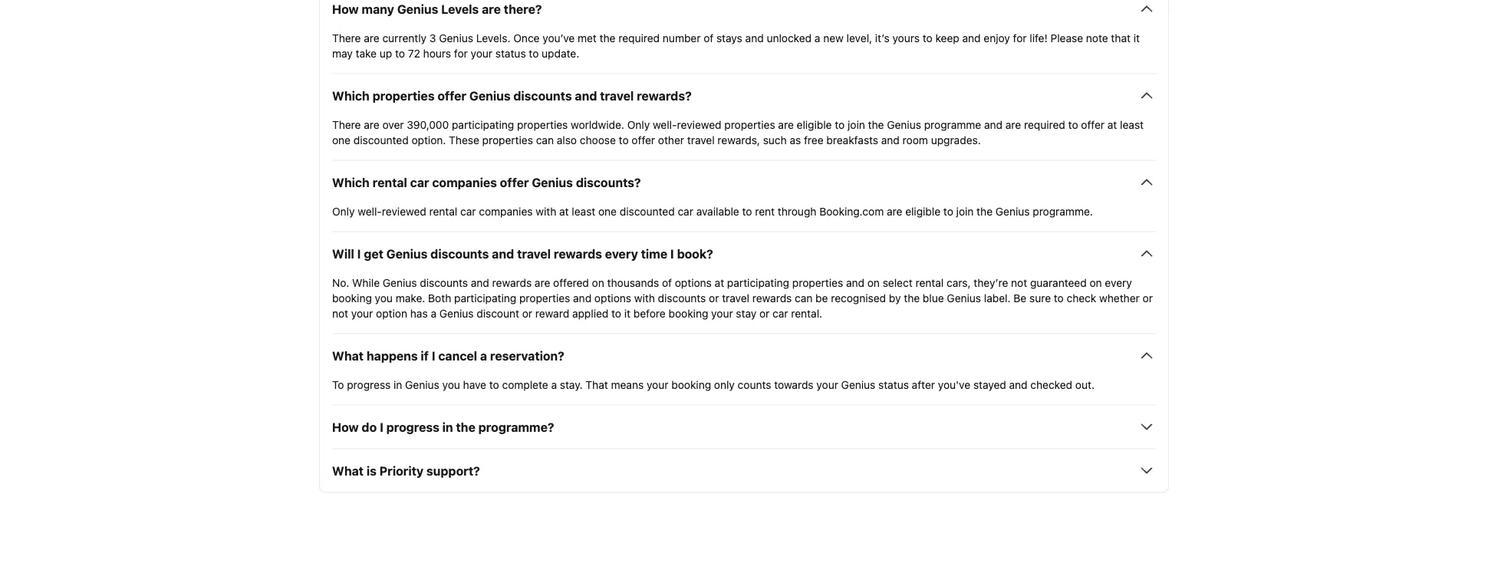 Task type: describe. For each thing, give the bounding box(es) containing it.
are up as
[[778, 118, 794, 131]]

if
[[421, 348, 429, 363]]

can inside the there are over 390,000 participating properties worldwide. only well-reviewed properties are eligible to join the genius programme and are required to offer at least one discounted option. these properties can also choose to offer other travel rewards, such as free breakfasts and room upgrades.
[[536, 133, 554, 146]]

they're
[[974, 276, 1008, 289]]

what for what is priority support?
[[332, 463, 364, 478]]

as
[[790, 133, 801, 146]]

0 vertical spatial progress
[[347, 378, 391, 391]]

genius inside 'dropdown button'
[[397, 1, 438, 16]]

1 vertical spatial reviewed
[[382, 205, 426, 217]]

you've
[[938, 378, 971, 391]]

properties up rewards,
[[725, 118, 775, 131]]

do
[[362, 420, 377, 434]]

0 horizontal spatial rewards
[[492, 276, 532, 289]]

a inside no. while genius discounts and rewards are offered on thousands of options at participating properties and on select rental cars, they're not guaranteed on every booking you make. both participating properties and options with discounts or travel rewards can be recognised by the blue genius label. be sure to check whether or not your option has a genius discount or reward applied to it before booking your stay or car rental.
[[431, 307, 437, 319]]

what is priority support? button
[[332, 461, 1156, 480]]

every inside dropdown button
[[605, 246, 638, 261]]

0 horizontal spatial well-
[[358, 205, 382, 217]]

once
[[514, 31, 540, 44]]

applied
[[572, 307, 609, 319]]

1 vertical spatial for
[[454, 47, 468, 59]]

option.
[[412, 133, 446, 146]]

be
[[1014, 291, 1027, 304]]

thousands
[[607, 276, 659, 289]]

which properties offer genius discounts and travel rewards?
[[332, 88, 692, 103]]

genius up these
[[469, 88, 511, 103]]

level,
[[847, 31, 872, 44]]

stay
[[736, 307, 757, 319]]

take
[[356, 47, 377, 59]]

or left reward
[[522, 307, 533, 319]]

book?
[[677, 246, 713, 261]]

also
[[557, 133, 577, 146]]

have
[[463, 378, 486, 391]]

3
[[430, 31, 436, 44]]

only well-reviewed rental car companies with at least one discounted car available to rent through booking.com are eligible to join the genius programme.
[[332, 205, 1093, 217]]

met
[[578, 31, 597, 44]]

that
[[586, 378, 608, 391]]

1 horizontal spatial eligible
[[905, 205, 941, 217]]

at inside no. while genius discounts and rewards are offered on thousands of options at participating properties and on select rental cars, they're not guaranteed on every booking you make. both participating properties and options with discounts or travel rewards can be recognised by the blue genius label. be sure to check whether or not your option has a genius discount or reward applied to it before booking your stay or car rental.
[[715, 276, 724, 289]]

offered
[[553, 276, 589, 289]]

out.
[[1076, 378, 1095, 391]]

a inside there are currently 3 genius levels. once you've met the required number of stays and unlocked a new level, it's yours to keep and enjoy for life! please note that it may take up to 72 hours for your status to update.
[[815, 31, 821, 44]]

recognised
[[831, 291, 886, 304]]

travel up reward
[[517, 246, 551, 261]]

only
[[714, 378, 735, 391]]

stays
[[717, 31, 743, 44]]

there for which
[[332, 118, 361, 131]]

car inside no. while genius discounts and rewards are offered on thousands of options at participating properties and on select rental cars, they're not guaranteed on every booking you make. both participating properties and options with discounts or travel rewards can be recognised by the blue genius label. be sure to check whether or not your option has a genius discount or reward applied to it before booking your stay or car rental.
[[773, 307, 788, 319]]

your inside there are currently 3 genius levels. once you've met the required number of stays and unlocked a new level, it's yours to keep and enjoy for life! please note that it may take up to 72 hours for your status to update.
[[471, 47, 493, 59]]

the up they're
[[977, 205, 993, 217]]

check
[[1067, 291, 1097, 304]]

reward
[[535, 307, 569, 319]]

1 vertical spatial booking
[[669, 307, 708, 319]]

1 vertical spatial not
[[332, 307, 348, 319]]

2 vertical spatial rewards
[[753, 291, 792, 304]]

be
[[816, 291, 828, 304]]

you inside no. while genius discounts and rewards are offered on thousands of options at participating properties and on select rental cars, they're not guaranteed on every booking you make. both participating properties and options with discounts or travel rewards can be recognised by the blue genius label. be sure to check whether or not your option has a genius discount or reward applied to it before booking your stay or car rental.
[[375, 291, 393, 304]]

reservation?
[[490, 348, 565, 363]]

free
[[804, 133, 824, 146]]

unlocked
[[767, 31, 812, 44]]

it's
[[875, 31, 890, 44]]

1 on from the left
[[592, 276, 604, 289]]

properties up reward
[[519, 291, 570, 304]]

progress inside dropdown button
[[386, 420, 440, 434]]

over
[[382, 118, 404, 131]]

i right do
[[380, 420, 383, 434]]

get
[[364, 246, 384, 261]]

by
[[889, 291, 901, 304]]

breakfasts
[[827, 133, 879, 146]]

update.
[[542, 47, 579, 59]]

at inside the there are over 390,000 participating properties worldwide. only well-reviewed properties are eligible to join the genius programme and are required to offer at least one discounted option. these properties can also choose to offer other travel rewards, such as free breakfasts and room upgrades.
[[1108, 118, 1117, 131]]

2 on from the left
[[868, 276, 880, 289]]

which for which rental car companies offer genius discounts?
[[332, 175, 370, 189]]

complete
[[502, 378, 548, 391]]

what happens if i cancel a reservation? button
[[332, 346, 1156, 365]]

1 horizontal spatial status
[[879, 378, 909, 391]]

1 vertical spatial at
[[559, 205, 569, 217]]

0 vertical spatial options
[[675, 276, 712, 289]]

reviewed inside the there are over 390,000 participating properties worldwide. only well-reviewed properties are eligible to join the genius programme and are required to offer at least one discounted option. these properties can also choose to offer other travel rewards, such as free breakfasts and room upgrades.
[[677, 118, 722, 131]]

390,000
[[407, 118, 449, 131]]

towards
[[774, 378, 814, 391]]

whether
[[1100, 291, 1140, 304]]

properties right these
[[482, 133, 533, 146]]

1 vertical spatial participating
[[727, 276, 790, 289]]

will i get genius discounts and travel rewards every time i book?
[[332, 246, 713, 261]]

how for how many genius levels are there?
[[332, 1, 359, 16]]

0 vertical spatial booking
[[332, 291, 372, 304]]

rewards?
[[637, 88, 692, 103]]

guaranteed
[[1030, 276, 1087, 289]]

are left over
[[364, 118, 380, 131]]

genius down both
[[439, 307, 474, 319]]

a left stay.
[[551, 378, 557, 391]]

which rental car companies offer genius discounts?
[[332, 175, 641, 189]]

there are currently 3 genius levels. once you've met the required number of stays and unlocked a new level, it's yours to keep and enjoy for life! please note that it may take up to 72 hours for your status to update.
[[332, 31, 1140, 59]]

stay.
[[560, 378, 583, 391]]

make.
[[396, 291, 425, 304]]

are inside there are currently 3 genius levels. once you've met the required number of stays and unlocked a new level, it's yours to keep and enjoy for life! please note that it may take up to 72 hours for your status to update.
[[364, 31, 380, 44]]

72
[[408, 47, 420, 59]]

means
[[611, 378, 644, 391]]

companies inside "dropdown button"
[[432, 175, 497, 189]]

number
[[663, 31, 701, 44]]

booking.com
[[820, 205, 884, 217]]

such
[[763, 133, 787, 146]]

may
[[332, 47, 353, 59]]

there for how
[[332, 31, 361, 44]]

programme
[[924, 118, 981, 131]]

or right whether
[[1143, 291, 1153, 304]]

worldwide.
[[571, 118, 624, 131]]

i right if
[[432, 348, 435, 363]]

other
[[658, 133, 684, 146]]

i right time
[[671, 246, 674, 261]]

has
[[410, 307, 428, 319]]

of inside no. while genius discounts and rewards are offered on thousands of options at participating properties and on select rental cars, they're not guaranteed on every booking you make. both participating properties and options with discounts or travel rewards can be recognised by the blue genius label. be sure to check whether or not your option has a genius discount or reward applied to it before booking your stay or car rental.
[[662, 276, 672, 289]]

levels.
[[476, 31, 511, 44]]

1 horizontal spatial one
[[598, 205, 617, 217]]

3 on from the left
[[1090, 276, 1102, 289]]

can inside no. while genius discounts and rewards are offered on thousands of options at participating properties and on select rental cars, they're not guaranteed on every booking you make. both participating properties and options with discounts or travel rewards can be recognised by the blue genius label. be sure to check whether or not your option has a genius discount or reward applied to it before booking your stay or car rental.
[[795, 291, 813, 304]]

yours
[[893, 31, 920, 44]]

genius up 'make.'
[[383, 276, 417, 289]]

are inside 'dropdown button'
[[482, 1, 501, 16]]

available
[[696, 205, 739, 217]]

blue
[[923, 291, 944, 304]]

are right booking.com
[[887, 205, 903, 217]]

that
[[1111, 31, 1131, 44]]

note
[[1086, 31, 1108, 44]]

there?
[[504, 1, 542, 16]]

counts
[[738, 378, 771, 391]]

through
[[778, 205, 817, 217]]

your right towards in the right of the page
[[817, 378, 839, 391]]

priority
[[380, 463, 424, 478]]

it inside there are currently 3 genius levels. once you've met the required number of stays and unlocked a new level, it's yours to keep and enjoy for life! please note that it may take up to 72 hours for your status to update.
[[1134, 31, 1140, 44]]

what is priority support?
[[332, 463, 480, 478]]

or down book? at the top left of page
[[709, 291, 719, 304]]

1 horizontal spatial you
[[442, 378, 460, 391]]

properties inside dropdown button
[[373, 88, 435, 103]]

or right stay
[[760, 307, 770, 319]]

genius right towards in the right of the page
[[841, 378, 876, 391]]

no.
[[332, 276, 349, 289]]

well- inside the there are over 390,000 participating properties worldwide. only well-reviewed properties are eligible to join the genius programme and are required to offer at least one discounted option. these properties can also choose to offer other travel rewards, such as free breakfasts and room upgrades.
[[653, 118, 677, 131]]

before
[[634, 307, 666, 319]]

which properties offer genius discounts and travel rewards? button
[[332, 86, 1156, 105]]

1 vertical spatial companies
[[479, 205, 533, 217]]

how many genius levels are there?
[[332, 1, 542, 16]]

0 horizontal spatial in
[[394, 378, 402, 391]]

cancel
[[438, 348, 477, 363]]

how many genius levels are there? button
[[332, 0, 1156, 18]]

rental inside "dropdown button"
[[373, 175, 407, 189]]

your left stay
[[711, 307, 733, 319]]

no. while genius discounts and rewards are offered on thousands of options at participating properties and on select rental cars, they're not guaranteed on every booking you make. both participating properties and options with discounts or travel rewards can be recognised by the blue genius label. be sure to check whether or not your option has a genius discount or reward applied to it before booking your stay or car rental.
[[332, 276, 1153, 319]]

life!
[[1030, 31, 1048, 44]]



Task type: vqa. For each thing, say whether or not it's contained in the screenshot.
No.
yes



Task type: locate. For each thing, give the bounding box(es) containing it.
0 vertical spatial for
[[1013, 31, 1027, 44]]

it inside no. while genius discounts and rewards are offered on thousands of options at participating properties and on select rental cars, they're not guaranteed on every booking you make. both participating properties and options with discounts or travel rewards can be recognised by the blue genius label. be sure to check whether or not your option has a genius discount or reward applied to it before booking your stay or car rental.
[[624, 307, 631, 319]]

options down thousands
[[595, 291, 631, 304]]

0 horizontal spatial eligible
[[797, 118, 832, 131]]

companies down which rental car companies offer genius discounts?
[[479, 205, 533, 217]]

1 vertical spatial required
[[1024, 118, 1066, 131]]

0 vertical spatial least
[[1120, 118, 1144, 131]]

0 vertical spatial companies
[[432, 175, 497, 189]]

car down option.
[[410, 175, 429, 189]]

rental up blue
[[916, 276, 944, 289]]

1 horizontal spatial every
[[1105, 276, 1132, 289]]

1 vertical spatial you
[[442, 378, 460, 391]]

2 there from the top
[[332, 118, 361, 131]]

i
[[357, 246, 361, 261], [671, 246, 674, 261], [432, 348, 435, 363], [380, 420, 383, 434]]

0 horizontal spatial of
[[662, 276, 672, 289]]

one inside the there are over 390,000 participating properties worldwide. only well-reviewed properties are eligible to join the genius programme and are required to offer at least one discounted option. these properties can also choose to offer other travel rewards, such as free breakfasts and room upgrades.
[[332, 133, 351, 146]]

the down have
[[456, 420, 476, 434]]

1 horizontal spatial rewards
[[554, 246, 602, 261]]

currently
[[382, 31, 427, 44]]

1 horizontal spatial it
[[1134, 31, 1140, 44]]

1 vertical spatial progress
[[386, 420, 440, 434]]

will i get genius discounts and travel rewards every time i book? button
[[332, 244, 1156, 263]]

option
[[376, 307, 407, 319]]

1 vertical spatial least
[[572, 205, 596, 217]]

a
[[815, 31, 821, 44], [431, 307, 437, 319], [480, 348, 487, 363], [551, 378, 557, 391]]

discounted inside the there are over 390,000 participating properties worldwide. only well-reviewed properties are eligible to join the genius programme and are required to offer at least one discounted option. these properties can also choose to offer other travel rewards, such as free breakfasts and room upgrades.
[[354, 133, 409, 146]]

you left have
[[442, 378, 460, 391]]

it
[[1134, 31, 1140, 44], [624, 307, 631, 319]]

options
[[675, 276, 712, 289], [595, 291, 631, 304]]

how inside 'dropdown button'
[[332, 1, 359, 16]]

0 vertical spatial rental
[[373, 175, 407, 189]]

car left available
[[678, 205, 694, 217]]

2 horizontal spatial rental
[[916, 276, 944, 289]]

1 horizontal spatial discounted
[[620, 205, 675, 217]]

your right means
[[647, 378, 669, 391]]

1 there from the top
[[332, 31, 361, 44]]

offer inside "dropdown button"
[[500, 175, 529, 189]]

1 horizontal spatial rental
[[429, 205, 458, 217]]

0 vertical spatial eligible
[[797, 118, 832, 131]]

car down which rental car companies offer genius discounts?
[[460, 205, 476, 217]]

genius down cars,
[[947, 291, 981, 304]]

many
[[362, 1, 394, 16]]

room
[[903, 133, 928, 146]]

are up take
[[364, 31, 380, 44]]

time
[[641, 246, 668, 261]]

2 vertical spatial rental
[[916, 276, 944, 289]]

least inside the there are over 390,000 participating properties worldwide. only well-reviewed properties are eligible to join the genius programme and are required to offer at least one discounted option. these properties can also choose to offer other travel rewards, such as free breakfasts and room upgrades.
[[1120, 118, 1144, 131]]

which inside dropdown button
[[332, 88, 370, 103]]

0 horizontal spatial it
[[624, 307, 631, 319]]

reviewed up get
[[382, 205, 426, 217]]

1 vertical spatial discounted
[[620, 205, 675, 217]]

hours
[[423, 47, 451, 59]]

which down the may on the left of page
[[332, 88, 370, 103]]

you've
[[543, 31, 575, 44]]

happens
[[367, 348, 418, 363]]

1 horizontal spatial can
[[795, 291, 813, 304]]

car left rental. at the right of the page
[[773, 307, 788, 319]]

genius down also
[[532, 175, 573, 189]]

1 vertical spatial join
[[956, 205, 974, 217]]

1 vertical spatial only
[[332, 205, 355, 217]]

rewards up stay
[[753, 291, 792, 304]]

required inside the there are over 390,000 participating properties worldwide. only well-reviewed properties are eligible to join the genius programme and are required to offer at least one discounted option. these properties can also choose to offer other travel rewards, such as free breakfasts and room upgrades.
[[1024, 118, 1066, 131]]

0 horizontal spatial discounted
[[354, 133, 409, 146]]

status inside there are currently 3 genius levels. once you've met the required number of stays and unlocked a new level, it's yours to keep and enjoy for life! please note that it may take up to 72 hours for your status to update.
[[496, 47, 526, 59]]

in inside 'how do i progress in the programme?' dropdown button
[[442, 420, 453, 434]]

eligible inside the there are over 390,000 participating properties worldwide. only well-reviewed properties are eligible to join the genius programme and are required to offer at least one discounted option. these properties can also choose to offer other travel rewards, such as free breakfasts and room upgrades.
[[797, 118, 832, 131]]

one
[[332, 133, 351, 146], [598, 205, 617, 217]]

rent
[[755, 205, 775, 217]]

1 horizontal spatial required
[[1024, 118, 1066, 131]]

1 vertical spatial one
[[598, 205, 617, 217]]

0 horizontal spatial every
[[605, 246, 638, 261]]

status left after
[[879, 378, 909, 391]]

there
[[332, 31, 361, 44], [332, 118, 361, 131]]

0 horizontal spatial rental
[[373, 175, 407, 189]]

of
[[704, 31, 714, 44], [662, 276, 672, 289]]

how do i progress in the programme?
[[332, 420, 554, 434]]

there inside the there are over 390,000 participating properties worldwide. only well-reviewed properties are eligible to join the genius programme and are required to offer at least one discounted option. these properties can also choose to offer other travel rewards, such as free breakfasts and room upgrades.
[[332, 118, 361, 131]]

2 vertical spatial booking
[[672, 378, 711, 391]]

2 horizontal spatial on
[[1090, 276, 1102, 289]]

there up the may on the left of page
[[332, 31, 361, 44]]

1 horizontal spatial on
[[868, 276, 880, 289]]

reviewed up other
[[677, 118, 722, 131]]

2 what from the top
[[332, 463, 364, 478]]

how left many
[[332, 1, 359, 16]]

required inside there are currently 3 genius levels. once you've met the required number of stays and unlocked a new level, it's yours to keep and enjoy for life! please note that it may take up to 72 hours for your status to update.
[[619, 31, 660, 44]]

booking left only
[[672, 378, 711, 391]]

well-
[[653, 118, 677, 131], [358, 205, 382, 217]]

eligible right booking.com
[[905, 205, 941, 217]]

the up breakfasts
[[868, 118, 884, 131]]

0 vertical spatial what
[[332, 348, 364, 363]]

what for what happens if i cancel a reservation?
[[332, 348, 364, 363]]

your left option
[[351, 307, 373, 319]]

are left 'offered'
[[535, 276, 550, 289]]

car inside "dropdown button"
[[410, 175, 429, 189]]

i left get
[[357, 246, 361, 261]]

every
[[605, 246, 638, 261], [1105, 276, 1132, 289]]

genius inside there are currently 3 genius levels. once you've met the required number of stays and unlocked a new level, it's yours to keep and enjoy for life! please note that it may take up to 72 hours for your status to update.
[[439, 31, 473, 44]]

travel up worldwide.
[[600, 88, 634, 103]]

while
[[352, 276, 380, 289]]

label.
[[984, 291, 1011, 304]]

both
[[428, 291, 451, 304]]

genius down if
[[405, 378, 439, 391]]

stayed
[[974, 378, 1006, 391]]

how left do
[[332, 420, 359, 434]]

after
[[912, 378, 935, 391]]

0 horizontal spatial for
[[454, 47, 468, 59]]

participating down will i get genius discounts and travel rewards every time i book? dropdown button
[[727, 276, 790, 289]]

genius right 3
[[439, 31, 473, 44]]

1 which from the top
[[332, 88, 370, 103]]

the inside no. while genius discounts and rewards are offered on thousands of options at participating properties and on select rental cars, they're not guaranteed on every booking you make. both participating properties and options with discounts or travel rewards can be recognised by the blue genius label. be sure to check whether or not your option has a genius discount or reward applied to it before booking your stay or car rental.
[[904, 291, 920, 304]]

your
[[471, 47, 493, 59], [351, 307, 373, 319], [711, 307, 733, 319], [647, 378, 669, 391], [817, 378, 839, 391]]

1 horizontal spatial for
[[1013, 31, 1027, 44]]

1 vertical spatial what
[[332, 463, 364, 478]]

0 vertical spatial of
[[704, 31, 714, 44]]

1 horizontal spatial reviewed
[[677, 118, 722, 131]]

rewards
[[554, 246, 602, 261], [492, 276, 532, 289], [753, 291, 792, 304]]

of left stays
[[704, 31, 714, 44]]

1 horizontal spatial in
[[442, 420, 453, 434]]

genius left programme.
[[996, 205, 1030, 217]]

programme?
[[479, 420, 554, 434]]

the right the by
[[904, 291, 920, 304]]

properties up over
[[373, 88, 435, 103]]

discounted down over
[[354, 133, 409, 146]]

with inside no. while genius discounts and rewards are offered on thousands of options at participating properties and on select rental cars, they're not guaranteed on every booking you make. both participating properties and options with discounts or travel rewards can be recognised by the blue genius label. be sure to check whether or not your option has a genius discount or reward applied to it before booking your stay or car rental.
[[634, 291, 655, 304]]

upgrades.
[[931, 133, 981, 146]]

is
[[367, 463, 377, 478]]

levels
[[441, 1, 479, 16]]

discounts
[[514, 88, 572, 103], [431, 246, 489, 261], [420, 276, 468, 289], [658, 291, 706, 304]]

0 vertical spatial which
[[332, 88, 370, 103]]

participating up discount
[[454, 291, 517, 304]]

with up before
[[634, 291, 655, 304]]

0 horizontal spatial on
[[592, 276, 604, 289]]

1 what from the top
[[332, 348, 364, 363]]

in down happens
[[394, 378, 402, 391]]

2 how from the top
[[332, 420, 359, 434]]

the inside the there are over 390,000 participating properties worldwide. only well-reviewed properties are eligible to join the genius programme and are required to offer at least one discounted option. these properties can also choose to offer other travel rewards, such as free breakfasts and room upgrades.
[[868, 118, 884, 131]]

at
[[1108, 118, 1117, 131], [559, 205, 569, 217], [715, 276, 724, 289]]

properties up be
[[792, 276, 843, 289]]

0 horizontal spatial status
[[496, 47, 526, 59]]

booking right before
[[669, 307, 708, 319]]

in up support?
[[442, 420, 453, 434]]

genius inside the there are over 390,000 participating properties worldwide. only well-reviewed properties are eligible to join the genius programme and are required to offer at least one discounted option. these properties can also choose to offer other travel rewards, such as free breakfasts and room upgrades.
[[887, 118, 921, 131]]

1 horizontal spatial at
[[715, 276, 724, 289]]

join
[[848, 118, 865, 131], [956, 205, 974, 217]]

what left is
[[332, 463, 364, 478]]

1 vertical spatial how
[[332, 420, 359, 434]]

1 horizontal spatial least
[[1120, 118, 1144, 131]]

rewards down will i get genius discounts and travel rewards every time i book?
[[492, 276, 532, 289]]

options down book? at the top left of page
[[675, 276, 712, 289]]

enjoy
[[984, 31, 1010, 44]]

0 horizontal spatial reviewed
[[382, 205, 426, 217]]

1 vertical spatial with
[[634, 291, 655, 304]]

which up will
[[332, 175, 370, 189]]

to
[[923, 31, 933, 44], [395, 47, 405, 59], [529, 47, 539, 59], [835, 118, 845, 131], [1068, 118, 1078, 131], [619, 133, 629, 146], [742, 205, 752, 217], [944, 205, 954, 217], [1054, 291, 1064, 304], [612, 307, 622, 319], [489, 378, 499, 391]]

can up rental. at the right of the page
[[795, 291, 813, 304]]

rental down over
[[373, 175, 407, 189]]

travel inside no. while genius discounts and rewards are offered on thousands of options at participating properties and on select rental cars, they're not guaranteed on every booking you make. both participating properties and options with discounts or travel rewards can be recognised by the blue genius label. be sure to check whether or not your option has a genius discount or reward applied to it before booking your stay or car rental.
[[722, 291, 750, 304]]

only inside the there are over 390,000 participating properties worldwide. only well-reviewed properties are eligible to join the genius programme and are required to offer at least one discounted option. these properties can also choose to offer other travel rewards, such as free breakfasts and room upgrades.
[[627, 118, 650, 131]]

discounted up time
[[620, 205, 675, 217]]

0 vertical spatial it
[[1134, 31, 1140, 44]]

0 vertical spatial participating
[[452, 118, 514, 131]]

1 vertical spatial in
[[442, 420, 453, 434]]

of inside there are currently 3 genius levels. once you've met the required number of stays and unlocked a new level, it's yours to keep and enjoy for life! please note that it may take up to 72 hours for your status to update.
[[704, 31, 714, 44]]

1 vertical spatial there
[[332, 118, 361, 131]]

to progress in genius you have to complete a stay. that means your booking only counts towards your genius status after you've stayed and checked out.
[[332, 378, 1095, 391]]

0 horizontal spatial at
[[559, 205, 569, 217]]

sure
[[1030, 291, 1051, 304]]

genius inside "dropdown button"
[[532, 175, 573, 189]]

choose
[[580, 133, 616, 146]]

genius up currently at top
[[397, 1, 438, 16]]

0 vertical spatial can
[[536, 133, 554, 146]]

only
[[627, 118, 650, 131], [332, 205, 355, 217]]

genius right get
[[387, 246, 428, 261]]

2 vertical spatial participating
[[454, 291, 517, 304]]

only up will
[[332, 205, 355, 217]]

every up whether
[[1105, 276, 1132, 289]]

are up the levels.
[[482, 1, 501, 16]]

genius
[[397, 1, 438, 16], [439, 31, 473, 44], [469, 88, 511, 103], [887, 118, 921, 131], [532, 175, 573, 189], [996, 205, 1030, 217], [387, 246, 428, 261], [383, 276, 417, 289], [947, 291, 981, 304], [439, 307, 474, 319], [405, 378, 439, 391], [841, 378, 876, 391]]

there inside there are currently 3 genius levels. once you've met the required number of stays and unlocked a new level, it's yours to keep and enjoy for life! please note that it may take up to 72 hours for your status to update.
[[332, 31, 361, 44]]

participating inside the there are over 390,000 participating properties worldwide. only well-reviewed properties are eligible to join the genius programme and are required to offer at least one discounted option. these properties can also choose to offer other travel rewards, such as free breakfasts and room upgrades.
[[452, 118, 514, 131]]

1 horizontal spatial join
[[956, 205, 974, 217]]

1 vertical spatial rewards
[[492, 276, 532, 289]]

booking down no.
[[332, 291, 372, 304]]

well- up other
[[653, 118, 677, 131]]

can
[[536, 133, 554, 146], [795, 291, 813, 304]]

which rental car companies offer genius discounts? button
[[332, 173, 1156, 191]]

0 vertical spatial join
[[848, 118, 865, 131]]

2 vertical spatial at
[[715, 276, 724, 289]]

1 vertical spatial well-
[[358, 205, 382, 217]]

you up option
[[375, 291, 393, 304]]

least
[[1120, 118, 1144, 131], [572, 205, 596, 217]]

rental.
[[791, 307, 823, 319]]

can left also
[[536, 133, 554, 146]]

which inside "dropdown button"
[[332, 175, 370, 189]]

travel inside the there are over 390,000 participating properties worldwide. only well-reviewed properties are eligible to join the genius programme and are required to offer at least one discounted option. these properties can also choose to offer other travel rewards, such as free breakfasts and room upgrades.
[[687, 133, 715, 146]]

on up recognised
[[868, 276, 880, 289]]

you
[[375, 291, 393, 304], [442, 378, 460, 391]]

0 vertical spatial status
[[496, 47, 526, 59]]

companies down these
[[432, 175, 497, 189]]

every up thousands
[[605, 246, 638, 261]]

are right "programme"
[[1006, 118, 1021, 131]]

0 horizontal spatial one
[[332, 133, 351, 146]]

1 vertical spatial options
[[595, 291, 631, 304]]

discounted
[[354, 133, 409, 146], [620, 205, 675, 217]]

0 horizontal spatial with
[[536, 205, 556, 217]]

1 vertical spatial rental
[[429, 205, 458, 217]]

1 vertical spatial can
[[795, 291, 813, 304]]

0 vertical spatial well-
[[653, 118, 677, 131]]

it left before
[[624, 307, 631, 319]]

with up will i get genius discounts and travel rewards every time i book?
[[536, 205, 556, 217]]

the inside there are currently 3 genius levels. once you've met the required number of stays and unlocked a new level, it's yours to keep and enjoy for life! please note that it may take up to 72 hours for your status to update.
[[600, 31, 616, 44]]

progress right do
[[386, 420, 440, 434]]

cars,
[[947, 276, 971, 289]]

travel right other
[[687, 133, 715, 146]]

car
[[410, 175, 429, 189], [460, 205, 476, 217], [678, 205, 694, 217], [773, 307, 788, 319]]

keep
[[936, 31, 960, 44]]

0 vertical spatial discounted
[[354, 133, 409, 146]]

2 horizontal spatial at
[[1108, 118, 1117, 131]]

1 vertical spatial eligible
[[905, 205, 941, 217]]

rewards inside dropdown button
[[554, 246, 602, 261]]

rental down which rental car companies offer genius discounts?
[[429, 205, 458, 217]]

a right cancel
[[480, 348, 487, 363]]

only down rewards?
[[627, 118, 650, 131]]

which for which properties offer genius discounts and travel rewards?
[[332, 88, 370, 103]]

to
[[332, 378, 344, 391]]

1 vertical spatial of
[[662, 276, 672, 289]]

for right the "hours" at the top left of page
[[454, 47, 468, 59]]

every inside no. while genius discounts and rewards are offered on thousands of options at participating properties and on select rental cars, they're not guaranteed on every booking you make. both participating properties and options with discounts or travel rewards can be recognised by the blue genius label. be sure to check whether or not your option has a genius discount or reward applied to it before booking your stay or car rental.
[[1105, 276, 1132, 289]]

join inside the there are over 390,000 participating properties worldwide. only well-reviewed properties are eligible to join the genius programme and are required to offer at least one discounted option. these properties can also choose to offer other travel rewards, such as free breakfasts and room upgrades.
[[848, 118, 865, 131]]

on right 'offered'
[[592, 276, 604, 289]]

the
[[600, 31, 616, 44], [868, 118, 884, 131], [977, 205, 993, 217], [904, 291, 920, 304], [456, 420, 476, 434]]

0 horizontal spatial you
[[375, 291, 393, 304]]

these
[[449, 133, 479, 146]]

0 horizontal spatial only
[[332, 205, 355, 217]]

1 horizontal spatial not
[[1011, 276, 1027, 289]]

what up to
[[332, 348, 364, 363]]

rental inside no. while genius discounts and rewards are offered on thousands of options at participating properties and on select rental cars, they're not guaranteed on every booking you make. both participating properties and options with discounts or travel rewards can be recognised by the blue genius label. be sure to check whether or not your option has a genius discount or reward applied to it before booking your stay or car rental.
[[916, 276, 944, 289]]

1 how from the top
[[332, 1, 359, 16]]

0 vertical spatial required
[[619, 31, 660, 44]]

travel up stay
[[722, 291, 750, 304]]

not down no.
[[332, 307, 348, 319]]

will
[[332, 246, 354, 261]]

how do i progress in the programme? button
[[332, 418, 1156, 436]]

and
[[745, 31, 764, 44], [963, 31, 981, 44], [575, 88, 597, 103], [984, 118, 1003, 131], [881, 133, 900, 146], [492, 246, 514, 261], [471, 276, 489, 289], [846, 276, 865, 289], [573, 291, 592, 304], [1009, 378, 1028, 391]]

are inside no. while genius discounts and rewards are offered on thousands of options at participating properties and on select rental cars, they're not guaranteed on every booking you make. both participating properties and options with discounts or travel rewards can be recognised by the blue genius label. be sure to check whether or not your option has a genius discount or reward applied to it before booking your stay or car rental.
[[535, 276, 550, 289]]

up
[[380, 47, 392, 59]]

0 vertical spatial how
[[332, 1, 359, 16]]

are
[[482, 1, 501, 16], [364, 31, 380, 44], [364, 118, 380, 131], [778, 118, 794, 131], [1006, 118, 1021, 131], [887, 205, 903, 217], [535, 276, 550, 289]]

of down time
[[662, 276, 672, 289]]

your down the levels.
[[471, 47, 493, 59]]

0 vertical spatial reviewed
[[677, 118, 722, 131]]

how for how do i progress in the programme?
[[332, 420, 359, 434]]

0 vertical spatial at
[[1108, 118, 1117, 131]]

please
[[1051, 31, 1083, 44]]

the inside dropdown button
[[456, 420, 476, 434]]

how inside dropdown button
[[332, 420, 359, 434]]

0 vertical spatial there
[[332, 31, 361, 44]]

2 which from the top
[[332, 175, 370, 189]]

1 vertical spatial it
[[624, 307, 631, 319]]

a inside dropdown button
[[480, 348, 487, 363]]

offer inside dropdown button
[[438, 88, 467, 103]]

new
[[823, 31, 844, 44]]

1 horizontal spatial with
[[634, 291, 655, 304]]

0 horizontal spatial required
[[619, 31, 660, 44]]

eligible
[[797, 118, 832, 131], [905, 205, 941, 217]]

0 vertical spatial in
[[394, 378, 402, 391]]

participating up these
[[452, 118, 514, 131]]

on up check
[[1090, 276, 1102, 289]]

0 horizontal spatial not
[[332, 307, 348, 319]]

well- up get
[[358, 205, 382, 217]]

discounts?
[[576, 175, 641, 189]]

offer
[[438, 88, 467, 103], [1081, 118, 1105, 131], [632, 133, 655, 146], [500, 175, 529, 189]]

which
[[332, 88, 370, 103], [332, 175, 370, 189]]

properties up also
[[517, 118, 568, 131]]

1 vertical spatial which
[[332, 175, 370, 189]]

0 horizontal spatial least
[[572, 205, 596, 217]]

0 horizontal spatial options
[[595, 291, 631, 304]]

it right that
[[1134, 31, 1140, 44]]

0 vertical spatial every
[[605, 246, 638, 261]]

1 vertical spatial every
[[1105, 276, 1132, 289]]

1 horizontal spatial of
[[704, 31, 714, 44]]

join up cars,
[[956, 205, 974, 217]]

not
[[1011, 276, 1027, 289], [332, 307, 348, 319]]

a right has
[[431, 307, 437, 319]]

not up be
[[1011, 276, 1027, 289]]



